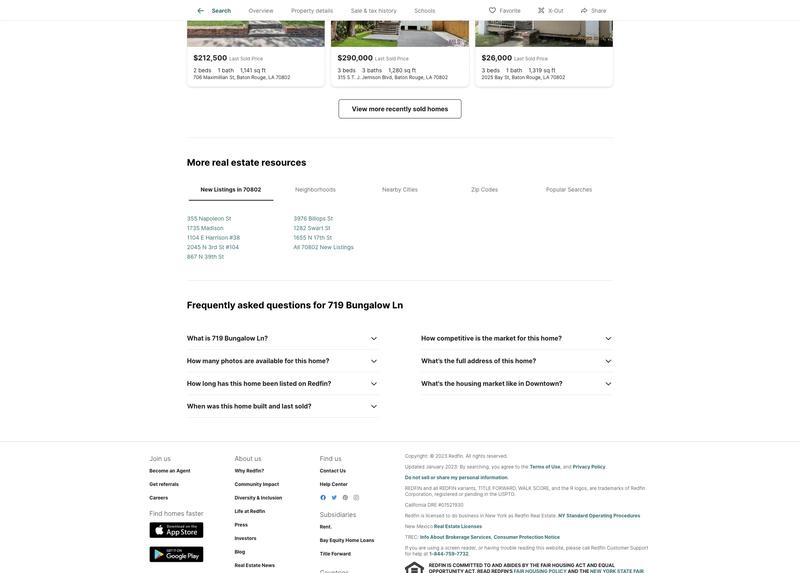 Task type: locate. For each thing, give the bounding box(es) containing it.
1 st, from the left
[[230, 74, 236, 80]]

3 for $26,000
[[482, 67, 486, 74]]

0 horizontal spatial listings
[[214, 186, 236, 193]]

x-out button
[[531, 2, 571, 18]]

1 rouge, from the left
[[252, 74, 267, 80]]

baton down 1,280 sq ft
[[395, 74, 408, 80]]

1 vertical spatial of
[[546, 464, 551, 470]]

last inside $26,000 last sold price
[[515, 56, 524, 62]]

1 horizontal spatial &
[[364, 7, 368, 14]]

1 horizontal spatial last
[[375, 56, 385, 62]]

redfin?
[[308, 380, 332, 388], [247, 468, 264, 474]]

title forward button
[[320, 551, 351, 557]]

1 horizontal spatial 1
[[507, 67, 509, 74]]

sold for $26,000
[[526, 56, 536, 62]]

sold inside $26,000 last sold price
[[526, 56, 536, 62]]

how left long
[[187, 380, 201, 388]]

popular searches tab
[[527, 180, 612, 199]]

bay
[[495, 74, 503, 80], [320, 538, 329, 544]]

of right address
[[494, 357, 501, 365]]

homes up download the redfin app on the apple app store image
[[164, 510, 184, 518]]

1 vertical spatial tab list
[[187, 178, 614, 201]]

1 horizontal spatial bay
[[495, 74, 503, 80]]

sq right 1,280
[[404, 67, 411, 74]]

this right reading
[[537, 545, 545, 551]]

tab list
[[187, 0, 451, 20], [187, 178, 614, 201]]

are down info
[[419, 545, 426, 551]]

0 horizontal spatial and
[[492, 563, 503, 569]]

about up using
[[431, 535, 445, 541]]

1 sold from the left
[[240, 56, 250, 62]]

how for how long has this home been listed on redfin?
[[187, 380, 201, 388]]

3 price from the left
[[537, 56, 548, 62]]

sold inside $212,500 last sold price
[[240, 56, 250, 62]]

1-844-759-7732 .
[[430, 551, 470, 557]]

ft right 1,141
[[262, 67, 266, 74]]

redfin right call
[[592, 545, 606, 551]]

2045
[[187, 244, 201, 251]]

2 1 from the left
[[507, 67, 509, 74]]

sale & tax history tab
[[342, 1, 406, 20]]

3976 billops st
[[294, 215, 333, 222]]

0 horizontal spatial estate
[[246, 563, 261, 569]]

0 vertical spatial &
[[364, 7, 368, 14]]

st right napoleon
[[226, 215, 231, 222]]

help center button
[[320, 482, 348, 488]]

home? for how competitive is the market for this home?
[[541, 335, 562, 342]]

#104
[[226, 244, 239, 251]]

315 s t. j. jemison blvd, baton rouge, la 70802
[[338, 74, 448, 80]]

3 ft from the left
[[552, 67, 556, 74]]

committed
[[453, 563, 483, 569]]

3 last from the left
[[515, 56, 524, 62]]

price inside $212,500 last sold price
[[252, 56, 263, 62]]

355
[[187, 215, 197, 222]]

this right was
[[221, 403, 233, 411]]

redfin? inside dropdown button
[[308, 380, 332, 388]]

706 maximillian st, baton rouge, la 70802
[[194, 74, 291, 80]]

3 la from the left
[[544, 74, 550, 80]]

3rd
[[208, 244, 217, 251]]

updated
[[405, 464, 425, 470]]

1 tab list from the top
[[187, 0, 451, 20]]

2 us from the left
[[255, 455, 262, 463]]

1 horizontal spatial homes
[[428, 105, 449, 113]]

this up like
[[502, 357, 514, 365]]

last for $26,000
[[515, 56, 524, 62]]

market inside dropdown button
[[483, 380, 505, 388]]

home? inside dropdown button
[[541, 335, 562, 342]]

how inside dropdown button
[[187, 357, 201, 365]]

1 horizontal spatial bath
[[511, 67, 523, 74]]

homes right sold
[[428, 105, 449, 113]]

1 vertical spatial to
[[446, 513, 451, 519]]

home inside dropdown button
[[244, 380, 261, 388]]

how
[[422, 335, 436, 342], [187, 357, 201, 365], [187, 380, 201, 388]]

0 horizontal spatial 719
[[212, 335, 223, 342]]

info
[[420, 535, 429, 541]]

1 horizontal spatial beds
[[343, 67, 356, 74]]

you right if in the right of the page
[[410, 545, 418, 551]]

searching,
[[467, 464, 491, 470]]

0 horizontal spatial sq
[[254, 67, 260, 74]]

1 1 bath from the left
[[218, 67, 234, 74]]

real down blog
[[235, 563, 245, 569]]

2 horizontal spatial baton
[[512, 74, 525, 80]]

j.
[[357, 74, 361, 80]]

0 vertical spatial homes
[[428, 105, 449, 113]]

& for sale
[[364, 7, 368, 14]]

1 horizontal spatial listings
[[334, 244, 354, 251]]

1 3 beds from the left
[[338, 67, 356, 74]]

redfin down share
[[440, 486, 457, 492]]

us for join us
[[164, 455, 171, 463]]

1 vertical spatial &
[[257, 495, 260, 501]]

in inside dropdown button
[[519, 380, 525, 388]]

0 horizontal spatial ,
[[492, 535, 493, 541]]

1 la from the left
[[269, 74, 275, 80]]

is inside dropdown button
[[205, 335, 211, 342]]

2 ft from the left
[[412, 67, 416, 74]]

1 horizontal spatial .
[[508, 475, 509, 481]]

baton down 1,141
[[237, 74, 250, 80]]

are right photos
[[244, 357, 254, 365]]

. down agree
[[508, 475, 509, 481]]

all down 1655
[[294, 244, 300, 251]]

0 horizontal spatial of
[[494, 357, 501, 365]]

to left "do"
[[446, 513, 451, 519]]

sold up 1,141
[[240, 56, 250, 62]]

of
[[494, 357, 501, 365], [546, 464, 551, 470], [625, 486, 630, 492]]

us up why redfin?
[[255, 455, 262, 463]]

homes inside button
[[428, 105, 449, 113]]

2 horizontal spatial price
[[537, 56, 548, 62]]

for inside if you are using a screen reader, or having trouble reading this website, please call redfin customer support for help at
[[405, 551, 412, 557]]

t.
[[352, 74, 356, 80]]

more
[[187, 157, 210, 168]]

#01521930
[[439, 502, 464, 508]]

1 horizontal spatial at
[[424, 551, 428, 557]]

estate down "do"
[[446, 524, 460, 530]]

last inside $290,000 last sold price
[[375, 56, 385, 62]]

sold inside $290,000 last sold price
[[386, 56, 396, 62]]

& inside tab
[[364, 7, 368, 14]]

1 bath up 2025 bay st, baton rouge, la 70802
[[507, 67, 523, 74]]

housing
[[553, 563, 575, 569]]

2 1 bath from the left
[[507, 67, 523, 74]]

0 vertical spatial tab list
[[187, 0, 451, 20]]

download the redfin app from the google play store image
[[150, 547, 204, 563]]

2 vertical spatial of
[[625, 486, 630, 492]]

2 horizontal spatial us
[[335, 455, 342, 463]]

become an agent
[[150, 468, 191, 474]]

2 horizontal spatial last
[[515, 56, 524, 62]]

1104
[[187, 234, 199, 241]]

why
[[235, 468, 245, 474]]

0 vertical spatial 719
[[328, 300, 344, 311]]

1 vertical spatial home
[[234, 403, 252, 411]]

2 sq from the left
[[404, 67, 411, 74]]

2 horizontal spatial real
[[531, 513, 541, 519]]

1 bath up maximillian
[[218, 67, 234, 74]]

0 vertical spatial n
[[308, 234, 312, 241]]

to right agree
[[516, 464, 520, 470]]

$290,000 last sold price
[[338, 54, 409, 62]]

a
[[441, 545, 444, 551]]

new up trec:
[[405, 524, 416, 530]]

equity
[[330, 538, 345, 544]]

1 horizontal spatial baton
[[395, 74, 408, 80]]

n left 17th at the left top
[[308, 234, 312, 241]]

find down the 'careers' button
[[150, 510, 163, 518]]

719 inside what is 719 bungalow ln? dropdown button
[[212, 335, 223, 342]]

2 st, from the left
[[505, 74, 511, 80]]

1735 madison
[[187, 225, 224, 232]]

st right 39th
[[219, 253, 224, 260]]

©
[[430, 453, 435, 459]]

2 vertical spatial how
[[187, 380, 201, 388]]

n right 867
[[199, 253, 203, 260]]

last up 706 maximillian st, baton rouge, la 70802
[[229, 56, 239, 62]]

st, right 2025
[[505, 74, 511, 80]]

redfin twitter image
[[331, 495, 338, 501]]

is right "what"
[[205, 335, 211, 342]]

the left full
[[445, 357, 455, 365]]

1 horizontal spatial price
[[398, 56, 409, 62]]

how up what's
[[422, 335, 436, 342]]

0 horizontal spatial st,
[[230, 74, 236, 80]]

bath for $212,500
[[222, 67, 234, 74]]

& left tax
[[364, 7, 368, 14]]

the right what's
[[445, 380, 455, 388]]

bungalow inside dropdown button
[[225, 335, 256, 342]]

ft right 1,280
[[412, 67, 416, 74]]

3 beds for $290,000
[[338, 67, 356, 74]]

real left the estate.
[[531, 513, 541, 519]]

at left 1-
[[424, 551, 428, 557]]

0 vertical spatial of
[[494, 357, 501, 365]]

1 vertical spatial about
[[431, 535, 445, 541]]

redfin is committed to and abides by the fair housing act and equal opportunity act. read redfin's
[[429, 563, 615, 574]]

1 vertical spatial redfin?
[[247, 468, 264, 474]]

3 beds
[[338, 67, 356, 74], [482, 67, 500, 74]]

property details
[[292, 7, 333, 14]]

0 horizontal spatial rouge,
[[252, 74, 267, 80]]

act
[[576, 563, 586, 569]]

3 sq from the left
[[544, 67, 550, 74]]

1 horizontal spatial bungalow
[[346, 300, 391, 311]]

2 horizontal spatial .
[[606, 464, 607, 470]]

price up the 1,319 sq ft
[[537, 56, 548, 62]]

fair
[[541, 563, 551, 569]]

1 horizontal spatial to
[[516, 464, 520, 470]]

the
[[530, 563, 540, 569]]

1 horizontal spatial home?
[[516, 357, 537, 365]]

0 horizontal spatial 3 beds
[[338, 67, 356, 74]]

neighborhoods tab
[[273, 180, 358, 199]]

ny
[[559, 513, 566, 519]]

2 sold from the left
[[386, 56, 396, 62]]

1 vertical spatial are
[[590, 486, 597, 492]]

find for find us
[[320, 455, 333, 463]]

how left many
[[187, 357, 201, 365]]

2 la from the left
[[426, 74, 433, 80]]

sq
[[254, 67, 260, 74], [404, 67, 411, 74], [544, 67, 550, 74]]

the up address
[[483, 335, 493, 342]]

this inside "dropdown button"
[[221, 403, 233, 411]]

2 vertical spatial .
[[469, 551, 470, 557]]

redfin? up community impact
[[247, 468, 264, 474]]

sq right 1,141
[[254, 67, 260, 74]]

1 us from the left
[[164, 455, 171, 463]]

last up 2025 bay st, baton rouge, la 70802
[[515, 56, 524, 62]]

redfin is licensed to do business in new york as redfin real estate. ny standard operating procedures
[[405, 513, 641, 519]]

0 horizontal spatial baton
[[237, 74, 250, 80]]

having
[[485, 545, 500, 551]]

market left like
[[483, 380, 505, 388]]

1 baton from the left
[[237, 74, 250, 80]]

2 vertical spatial are
[[419, 545, 426, 551]]

1 horizontal spatial sq
[[404, 67, 411, 74]]

this inside dropdown button
[[295, 357, 307, 365]]

us up us
[[335, 455, 342, 463]]

find for find homes faster
[[150, 510, 163, 518]]

0 horizontal spatial bath
[[222, 67, 234, 74]]

is right competitive
[[476, 335, 481, 342]]

3 beds for $26,000
[[482, 67, 500, 74]]

0 horizontal spatial la
[[269, 74, 275, 80]]

of left use
[[546, 464, 551, 470]]

become
[[150, 468, 169, 474]]

1 vertical spatial how
[[187, 357, 201, 365]]

price inside $290,000 last sold price
[[398, 56, 409, 62]]

and inside "dropdown button"
[[269, 403, 280, 411]]

beds up 2025
[[487, 67, 500, 74]]

0 horizontal spatial price
[[252, 56, 263, 62]]

706
[[194, 74, 202, 80]]

1 bath for $26,000
[[507, 67, 523, 74]]

rouge, for $26,000
[[527, 74, 542, 80]]

1 vertical spatial homes
[[164, 510, 184, 518]]

1 horizontal spatial all
[[466, 453, 472, 459]]

photo of 706 maximillian st, baton rouge, la 70802 image
[[187, 0, 325, 47]]

n left '3rd'
[[203, 244, 207, 251]]

in right pending
[[485, 492, 489, 498]]

2 3 beds from the left
[[482, 67, 500, 74]]

ft
[[262, 67, 266, 74], [412, 67, 416, 74], [552, 67, 556, 74]]

redfin
[[631, 486, 646, 492], [250, 509, 265, 515], [405, 513, 420, 519], [515, 513, 530, 519], [592, 545, 606, 551]]

estate.
[[542, 513, 558, 519]]

1 beds from the left
[[198, 67, 212, 74]]

loans
[[361, 538, 375, 544]]

0 horizontal spatial sold
[[240, 56, 250, 62]]

1 for $26,000
[[507, 67, 509, 74]]

long
[[203, 380, 216, 388]]

2 last from the left
[[375, 56, 385, 62]]

3 us from the left
[[335, 455, 342, 463]]

redfin inside if you are using a screen reader, or having trouble reading this website, please call redfin customer support for help at
[[592, 545, 606, 551]]

1 horizontal spatial and
[[587, 563, 598, 569]]

diversity & inclusion
[[235, 495, 282, 501]]

reserved.
[[487, 453, 508, 459]]

0 vertical spatial bungalow
[[346, 300, 391, 311]]

ft for $26,000
[[552, 67, 556, 74]]

2 vertical spatial or
[[479, 545, 483, 551]]

0 vertical spatial at
[[245, 509, 249, 515]]

rouge, down the 1,141 sq ft on the top of page
[[252, 74, 267, 80]]

market
[[494, 335, 516, 342], [483, 380, 505, 388]]

rouge, down the 1,319
[[527, 74, 542, 80]]

listings
[[214, 186, 236, 193], [334, 244, 354, 251]]

blvd,
[[382, 74, 394, 80]]

1655
[[294, 234, 307, 241]]

or down services
[[479, 545, 483, 551]]

2 price from the left
[[398, 56, 409, 62]]

2 horizontal spatial ft
[[552, 67, 556, 74]]

1 ft from the left
[[262, 67, 266, 74]]

home left built
[[234, 403, 252, 411]]

are right logos,
[[590, 486, 597, 492]]

and left all
[[424, 486, 432, 492]]

market up the what's the full address of this home? dropdown button
[[494, 335, 516, 342]]

this right has
[[230, 380, 242, 388]]

sq right the 1,319
[[544, 67, 550, 74]]

do not sell or share my personal information .
[[405, 475, 509, 481]]

this inside if you are using a screen reader, or having trouble reading this website, please call redfin customer support for help at
[[537, 545, 545, 551]]

info about brokerage services link
[[420, 535, 492, 541]]

3 beds from the left
[[487, 67, 500, 74]]

asked
[[238, 300, 265, 311]]

or
[[431, 475, 436, 481], [459, 492, 464, 498], [479, 545, 483, 551]]

0 vertical spatial all
[[294, 244, 300, 251]]

photos
[[221, 357, 243, 365]]

beds
[[198, 67, 212, 74], [343, 67, 356, 74], [487, 67, 500, 74]]

price up the 1,141 sq ft on the top of page
[[252, 56, 263, 62]]

st right '3rd'
[[219, 244, 224, 251]]

or inside redfin and all redfin variants, title forward, walk score, and the r logos, are trademarks of redfin corporation, registered or pending in the uspto.
[[459, 492, 464, 498]]

2 beds from the left
[[343, 67, 356, 74]]

2025
[[482, 74, 494, 80]]

rouge, down 1,280 sq ft
[[409, 74, 425, 80]]

baton
[[237, 74, 250, 80], [395, 74, 408, 80], [512, 74, 525, 80]]

1 up maximillian
[[218, 67, 220, 74]]

0 vertical spatial redfin?
[[308, 380, 332, 388]]

how for how many photos are available for this home?
[[187, 357, 201, 365]]

1 price from the left
[[252, 56, 263, 62]]

all
[[433, 486, 438, 492]]

1 horizontal spatial redfin?
[[308, 380, 332, 388]]

0 vertical spatial are
[[244, 357, 254, 365]]

redfin down not
[[405, 486, 422, 492]]

price for $212,500
[[252, 56, 263, 62]]

new left york at bottom right
[[486, 513, 496, 519]]

zip codes tab
[[443, 180, 527, 199]]

brokerage
[[446, 535, 470, 541]]

business
[[459, 513, 479, 519]]

1 vertical spatial or
[[459, 492, 464, 498]]

n for 867
[[199, 253, 203, 260]]

1 bath from the left
[[222, 67, 234, 74]]

3 baton from the left
[[512, 74, 525, 80]]

personal
[[459, 475, 480, 481]]

3 sold from the left
[[526, 56, 536, 62]]

nearby cities tab
[[358, 180, 443, 199]]

last inside $212,500 last sold price
[[229, 56, 239, 62]]

and right to
[[492, 563, 503, 569]]

1 vertical spatial you
[[410, 545, 418, 551]]

at right life
[[245, 509, 249, 515]]

forward,
[[493, 486, 517, 492]]

1 last from the left
[[229, 56, 239, 62]]

careers button
[[150, 495, 168, 501]]

in down estate
[[237, 186, 242, 193]]

sold
[[240, 56, 250, 62], [386, 56, 396, 62], [526, 56, 536, 62]]

1 vertical spatial 719
[[212, 335, 223, 342]]

$212,500 last sold price
[[194, 54, 263, 62]]

1 horizontal spatial st,
[[505, 74, 511, 80]]

0 vertical spatial home
[[244, 380, 261, 388]]

or right sell
[[431, 475, 436, 481]]

last for $290,000
[[375, 56, 385, 62]]

redfin and all redfin variants, title forward, walk score, and the r logos, are trademarks of redfin corporation, registered or pending in the uspto.
[[405, 486, 646, 498]]

2 tab list from the top
[[187, 178, 614, 201]]

tab list containing search
[[187, 0, 451, 20]]

3 up 2025
[[482, 67, 486, 74]]

0 vertical spatial bay
[[495, 74, 503, 80]]

3 rouge, from the left
[[527, 74, 542, 80]]

1 vertical spatial find
[[150, 510, 163, 518]]

more real estate resources heading
[[187, 157, 614, 178]]

home inside "dropdown button"
[[234, 403, 252, 411]]

1 horizontal spatial real
[[434, 524, 444, 530]]

join
[[150, 455, 162, 463]]

find
[[320, 455, 333, 463], [150, 510, 163, 518]]

estate left news
[[246, 563, 261, 569]]

schools tab
[[406, 1, 445, 20]]

real down licensed
[[434, 524, 444, 530]]

support
[[631, 545, 649, 551]]

1 1 from the left
[[218, 67, 220, 74]]

0 horizontal spatial &
[[257, 495, 260, 501]]

70802 inside tab
[[243, 186, 261, 193]]

st, right maximillian
[[230, 74, 236, 80]]

new listings in 70802
[[201, 186, 261, 193]]

home? inside dropdown button
[[309, 357, 330, 365]]

bungalow left the ln?
[[225, 335, 256, 342]]

photo of 315 s t. j. jemison blvd, baton rouge, la 70802 image
[[331, 0, 469, 47]]

read
[[478, 569, 491, 574]]

st right billops at the top left of the page
[[328, 215, 333, 222]]

, left the privacy
[[561, 464, 562, 470]]

1 horizontal spatial 3
[[362, 67, 366, 74]]

us
[[340, 468, 346, 474]]

impact
[[263, 482, 279, 488]]

3 beds up 's'
[[338, 67, 356, 74]]

redfin inside redfin is committed to and abides by the fair housing act and equal opportunity act. read redfin's
[[429, 563, 446, 569]]

redfin right as on the right of page
[[515, 513, 530, 519]]

0 vertical spatial find
[[320, 455, 333, 463]]

sold up the 1,319
[[526, 56, 536, 62]]

for up the what's the full address of this home? dropdown button
[[518, 335, 527, 342]]

new down more
[[201, 186, 213, 193]]

trec: info about brokerage services , consumer protection notice
[[405, 535, 560, 541]]

in right like
[[519, 380, 525, 388]]

2 horizontal spatial or
[[479, 545, 483, 551]]

0 horizontal spatial real
[[235, 563, 245, 569]]

2 and from the left
[[587, 563, 598, 569]]

1 horizontal spatial are
[[419, 545, 426, 551]]

st, for $26,000
[[505, 74, 511, 80]]

0 horizontal spatial 3
[[338, 67, 341, 74]]

and left last
[[269, 403, 280, 411]]

beds for $26,000
[[487, 67, 500, 74]]

listings inside tab
[[214, 186, 236, 193]]

0 horizontal spatial or
[[431, 475, 436, 481]]

n
[[308, 234, 312, 241], [203, 244, 207, 251], [199, 253, 203, 260]]

2 bath from the left
[[511, 67, 523, 74]]

0 vertical spatial how
[[422, 335, 436, 342]]

0 vertical spatial .
[[606, 464, 607, 470]]

3 3 from the left
[[482, 67, 486, 74]]

0 horizontal spatial about
[[235, 455, 253, 463]]

0 horizontal spatial homes
[[164, 510, 184, 518]]

1 sq from the left
[[254, 67, 260, 74]]

, up having
[[492, 535, 493, 541]]

licensed
[[426, 513, 445, 519]]

view more recently sold homes
[[352, 105, 449, 113]]

2 horizontal spatial beds
[[487, 67, 500, 74]]

st,
[[230, 74, 236, 80], [505, 74, 511, 80]]

1 3 from the left
[[338, 67, 341, 74]]

redfin right the "trademarks"
[[631, 486, 646, 492]]

1 down $26,000 last sold price
[[507, 67, 509, 74]]

1 vertical spatial ,
[[492, 535, 493, 541]]

homes
[[428, 105, 449, 113], [164, 510, 184, 518]]

n for 2045
[[203, 244, 207, 251]]

bath down $212,500 last sold price
[[222, 67, 234, 74]]

e
[[201, 234, 204, 241]]

ft right the 1,319
[[552, 67, 556, 74]]

is for to
[[421, 513, 425, 519]]

2 horizontal spatial is
[[476, 335, 481, 342]]

price inside $26,000 last sold price
[[537, 56, 548, 62]]

2 rouge, from the left
[[409, 74, 425, 80]]

1 vertical spatial real
[[434, 524, 444, 530]]

rouge, for $212,500
[[252, 74, 267, 80]]

opportunity
[[429, 569, 464, 574]]

1 horizontal spatial find
[[320, 455, 333, 463]]

redfin inside redfin and all redfin variants, title forward, walk score, and the r logos, are trademarks of redfin corporation, registered or pending in the uspto.
[[631, 486, 646, 492]]



Task type: describe. For each thing, give the bounding box(es) containing it.
redfin down "diversity & inclusion" button at the left bottom of page
[[250, 509, 265, 515]]

if
[[405, 545, 408, 551]]

2045 n 3rd st #104
[[187, 244, 239, 251]]

redfin instagram image
[[354, 495, 360, 501]]

what's the housing market like in downtown?
[[422, 380, 563, 388]]

1282 swart st
[[294, 225, 331, 232]]

1-
[[430, 551, 434, 557]]

the left r
[[562, 486, 569, 492]]

st, for $212,500
[[230, 74, 236, 80]]

0 vertical spatial real
[[531, 513, 541, 519]]

new inside new listings in 70802 tab
[[201, 186, 213, 193]]

property
[[292, 7, 314, 14]]

$212,500
[[194, 54, 227, 62]]

1 horizontal spatial 719
[[328, 300, 344, 311]]

for inside dropdown button
[[518, 335, 527, 342]]

download the redfin app on the apple app store image
[[150, 523, 204, 539]]

contact us
[[320, 468, 346, 474]]

protection
[[520, 535, 544, 541]]

website,
[[546, 545, 565, 551]]

get referrals button
[[150, 482, 179, 488]]

x-out
[[549, 7, 564, 14]]

and right the score,
[[552, 486, 561, 492]]

n for 1655
[[308, 234, 312, 241]]

questions
[[267, 300, 311, 311]]

1,141
[[240, 67, 253, 74]]

real estate news button
[[235, 563, 275, 569]]

community impact
[[235, 482, 279, 488]]

1 for $212,500
[[218, 67, 220, 74]]

to
[[484, 563, 491, 569]]

1 horizontal spatial you
[[492, 464, 500, 470]]

us for about us
[[255, 455, 262, 463]]

new down 17th at the left top
[[320, 244, 332, 251]]

redfin down california
[[405, 513, 420, 519]]

355 napoleon st
[[187, 215, 231, 222]]

why redfin? button
[[235, 468, 264, 474]]

0 horizontal spatial .
[[469, 551, 470, 557]]

last for $212,500
[[229, 56, 239, 62]]

favorite
[[500, 7, 521, 14]]

real estate licenses link
[[434, 524, 482, 530]]

of inside redfin and all redfin variants, title forward, walk score, and the r logos, are trademarks of redfin corporation, registered or pending in the uspto.
[[625, 486, 630, 492]]

like
[[507, 380, 517, 388]]

0 vertical spatial or
[[431, 475, 436, 481]]

zip codes
[[472, 186, 498, 193]]

reader,
[[462, 545, 477, 551]]

beds for $212,500
[[198, 67, 212, 74]]

1 vertical spatial estate
[[246, 563, 261, 569]]

the inside dropdown button
[[483, 335, 493, 342]]

overview
[[249, 7, 274, 14]]

0 horizontal spatial all
[[294, 244, 300, 251]]

2 3 from the left
[[362, 67, 366, 74]]

this inside dropdown button
[[502, 357, 514, 365]]

sold for $212,500
[[240, 56, 250, 62]]

join us
[[150, 455, 171, 463]]

in inside redfin and all redfin variants, title forward, walk score, and the r logos, are trademarks of redfin corporation, registered or pending in the uspto.
[[485, 492, 489, 498]]

0 horizontal spatial redfin?
[[247, 468, 264, 474]]

january
[[426, 464, 444, 470]]

get referrals
[[150, 482, 179, 488]]

title
[[320, 551, 331, 557]]

s
[[347, 74, 350, 80]]

price for $290,000
[[398, 56, 409, 62]]

and right use
[[564, 464, 572, 470]]

diversity
[[235, 495, 256, 501]]

share
[[437, 475, 450, 481]]

beds for $290,000
[[343, 67, 356, 74]]

housing
[[457, 380, 482, 388]]

how long has this home been listed on redfin? button
[[187, 373, 379, 395]]

ln?
[[257, 335, 268, 342]]

home? inside dropdown button
[[516, 357, 537, 365]]

rights
[[473, 453, 486, 459]]

0 vertical spatial estate
[[446, 524, 460, 530]]

has
[[218, 380, 229, 388]]

view
[[352, 105, 368, 113]]

how competitive is the market for this home?
[[422, 335, 562, 342]]

st right 17th at the left top
[[327, 234, 332, 241]]

redfin facebook image
[[320, 495, 326, 501]]

st right swart
[[325, 225, 331, 232]]

are inside if you are using a screen reader, or having trouble reading this website, please call redfin customer support for help at
[[419, 545, 426, 551]]

do
[[405, 475, 412, 481]]

the left uspto.
[[490, 492, 497, 498]]

how long has this home been listed on redfin?
[[187, 380, 332, 388]]

redfin pinterest image
[[342, 495, 349, 501]]

ln
[[393, 300, 404, 311]]

nearby
[[383, 186, 402, 193]]

1 vertical spatial all
[[466, 453, 472, 459]]

1 vertical spatial listings
[[334, 244, 354, 251]]

photo of 2025 bay st, baton rouge, la 70802 image
[[476, 0, 614, 47]]

1,280
[[389, 67, 403, 74]]

1 vertical spatial .
[[508, 475, 509, 481]]

0 vertical spatial about
[[235, 455, 253, 463]]

sold for $290,000
[[386, 56, 396, 62]]

overview tab
[[240, 1, 283, 20]]

licenses
[[462, 524, 482, 530]]

for right questions
[[313, 300, 326, 311]]

2 beds
[[194, 67, 212, 74]]

new listings in 70802 tab
[[189, 180, 273, 199]]

what is 719 bungalow ln?
[[187, 335, 268, 342]]

price for $26,000
[[537, 56, 548, 62]]

pending
[[465, 492, 483, 498]]

867
[[187, 253, 197, 260]]

billops
[[309, 215, 326, 222]]

are inside dropdown button
[[244, 357, 254, 365]]

real
[[212, 157, 229, 168]]

find us
[[320, 455, 342, 463]]

find homes faster
[[150, 510, 204, 518]]

please
[[566, 545, 581, 551]]

1 bath for $212,500
[[218, 67, 234, 74]]

the left terms
[[521, 464, 529, 470]]

home
[[346, 538, 359, 544]]

terms
[[530, 464, 545, 470]]

this up the what's the full address of this home? dropdown button
[[528, 335, 540, 342]]

& for diversity
[[257, 495, 260, 501]]

privacy
[[573, 464, 591, 470]]

17th
[[314, 234, 325, 241]]

0 horizontal spatial bay
[[320, 538, 329, 544]]

bath for $26,000
[[511, 67, 523, 74]]

1 horizontal spatial ,
[[561, 464, 562, 470]]

was
[[207, 403, 220, 411]]

redfin for and
[[405, 486, 422, 492]]

2045 n 3rd st #104 link
[[187, 244, 239, 251]]

of inside dropdown button
[[494, 357, 501, 365]]

la for $212,500
[[269, 74, 275, 80]]

how for how competitive is the market for this home?
[[422, 335, 436, 342]]

2 vertical spatial real
[[235, 563, 245, 569]]

for inside dropdown button
[[285, 357, 294, 365]]

home? for how many photos are available for this home?
[[309, 357, 330, 365]]

all 70802 new listings
[[294, 244, 354, 251]]

are inside redfin and all redfin variants, title forward, walk score, and the r logos, are trademarks of redfin corporation, registered or pending in the uspto.
[[590, 486, 597, 492]]

press
[[235, 522, 248, 528]]

tab list containing new listings in 70802
[[187, 178, 614, 201]]

by
[[523, 563, 529, 569]]

is for bungalow
[[205, 335, 211, 342]]

ny standard operating procedures link
[[559, 513, 641, 519]]

sq for $290,000
[[404, 67, 411, 74]]

frequently asked questions for 719 bungalow ln
[[187, 300, 404, 311]]

sq for $212,500
[[254, 67, 260, 74]]

ft for $290,000
[[412, 67, 416, 74]]

la for $26,000
[[544, 74, 550, 80]]

what
[[187, 335, 204, 342]]

redfin for is
[[429, 563, 446, 569]]

1 and from the left
[[492, 563, 503, 569]]

standard
[[567, 513, 588, 519]]

do
[[452, 513, 458, 519]]

equal housing opportunity image
[[405, 562, 424, 574]]

when was this home built and last sold?
[[187, 403, 312, 411]]

0 horizontal spatial at
[[245, 509, 249, 515]]

at inside if you are using a screen reader, or having trouble reading this website, please call redfin customer support for help at
[[424, 551, 428, 557]]

uspto.
[[499, 492, 516, 498]]

759-
[[446, 551, 457, 557]]

baths
[[367, 67, 382, 74]]

us for find us
[[335, 455, 342, 463]]

help
[[320, 482, 331, 488]]

you inside if you are using a screen reader, or having trouble reading this website, please call redfin customer support for help at
[[410, 545, 418, 551]]

careers
[[150, 495, 168, 501]]

in inside tab
[[237, 186, 242, 193]]

property details tab
[[283, 1, 342, 20]]

sq for $26,000
[[544, 67, 550, 74]]

3 for $290,000
[[338, 67, 341, 74]]

cities
[[403, 186, 418, 193]]

sale
[[351, 7, 362, 14]]

news
[[262, 563, 275, 569]]

is inside dropdown button
[[476, 335, 481, 342]]

trouble
[[501, 545, 517, 551]]

codes
[[481, 186, 498, 193]]

redfin.
[[449, 453, 465, 459]]

resources
[[262, 157, 307, 168]]

redfin's
[[492, 569, 513, 574]]

swart
[[308, 225, 324, 232]]

baton for $212,500
[[237, 74, 250, 80]]

screen
[[445, 545, 460, 551]]

ft for $212,500
[[262, 67, 266, 74]]

0 horizontal spatial to
[[446, 513, 451, 519]]

1655 n 17th st
[[294, 234, 332, 241]]

blog
[[235, 549, 245, 555]]

baton for $26,000
[[512, 74, 525, 80]]

in right business
[[480, 513, 484, 519]]

1735 madison link
[[187, 225, 224, 232]]

press button
[[235, 522, 248, 528]]

market inside dropdown button
[[494, 335, 516, 342]]

or inside if you are using a screen reader, or having trouble reading this website, please call redfin customer support for help at
[[479, 545, 483, 551]]

2 baton from the left
[[395, 74, 408, 80]]



Task type: vqa. For each thing, say whether or not it's contained in the screenshot.
left BUYER'S
no



